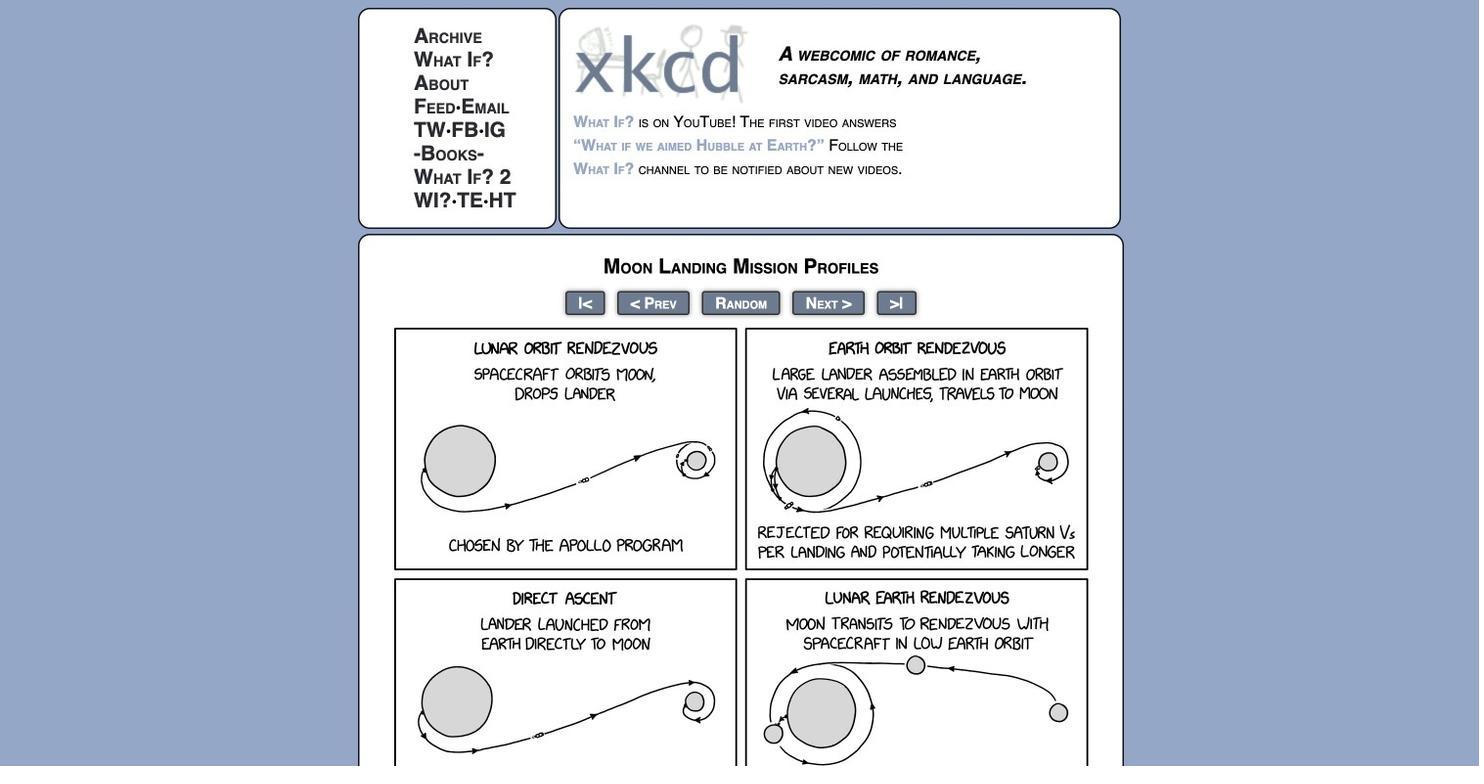 Task type: describe. For each thing, give the bounding box(es) containing it.
xkcd.com logo image
[[573, 23, 755, 104]]



Task type: vqa. For each thing, say whether or not it's contained in the screenshot.
EARTH TEMPERATURE TIMELINE IMAGE
no



Task type: locate. For each thing, give the bounding box(es) containing it.
moon landing mission profiles image
[[394, 328, 1088, 766]]



